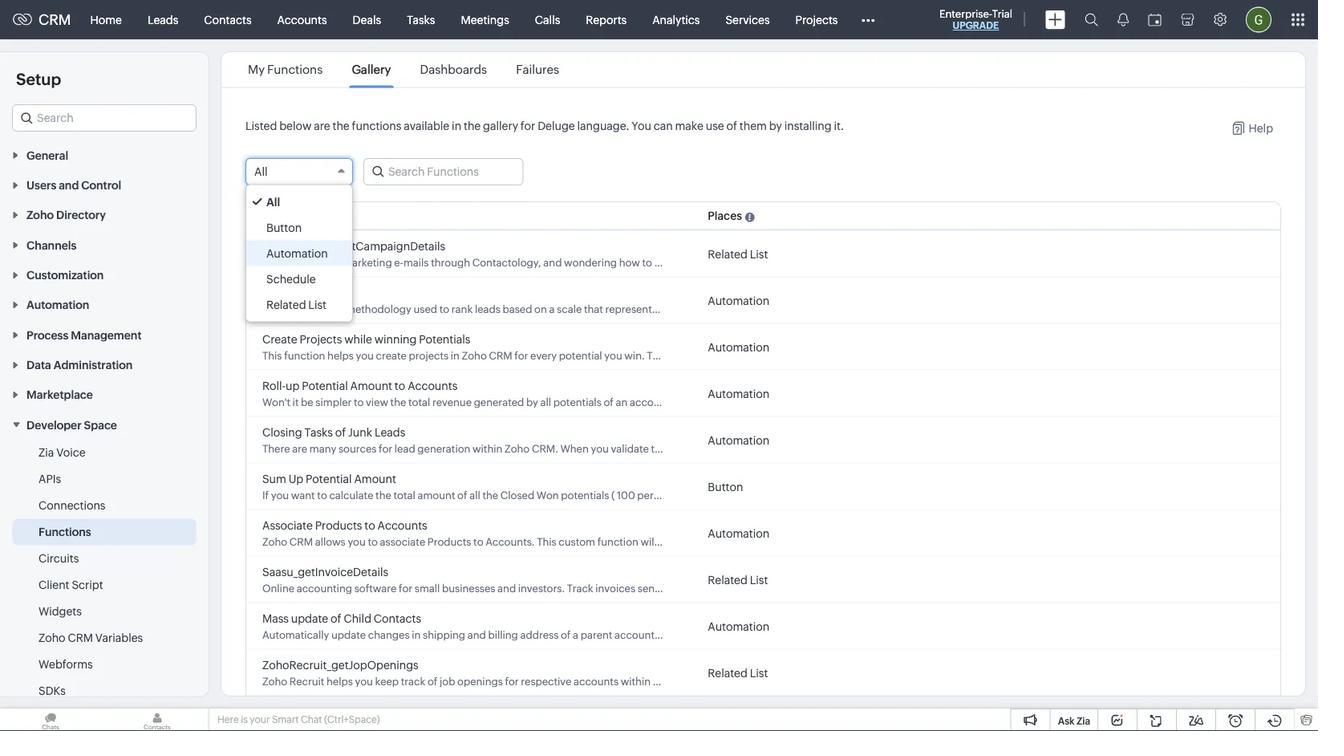 Task type: vqa. For each thing, say whether or not it's contained in the screenshot.
24
no



Task type: describe. For each thing, give the bounding box(es) containing it.
create
[[262, 332, 297, 345]]

client script
[[39, 578, 103, 591]]

sent
[[638, 582, 659, 594]]

functions link
[[39, 524, 91, 540]]

gallery link
[[349, 63, 394, 77]]

schedule
[[266, 272, 316, 285]]

button option
[[246, 215, 352, 240]]

language.
[[577, 119, 630, 132]]

All field
[[246, 158, 353, 185]]

fetchinvoicefromfreshbooks related list
[[262, 705, 768, 725]]

apis
[[39, 472, 61, 485]]

lead
[[262, 286, 288, 298]]

accounting
[[297, 582, 352, 594]]

gallery
[[352, 63, 391, 77]]

related list inside 'option'
[[266, 298, 327, 311]]

contactology_getcampaigndetails
[[262, 239, 446, 252]]

chats image
[[0, 709, 101, 731]]

list for saasu_getinvoicedetails
[[750, 573, 768, 586]]

failures link
[[514, 63, 562, 77]]

automation for roll-up potential amount to accounts
[[708, 387, 770, 400]]

closing tasks of junk leads
[[262, 425, 406, 438]]

list inside fetchinvoicefromfreshbooks related list
[[750, 713, 768, 725]]

developer space button
[[0, 409, 209, 439]]

button for all
[[266, 221, 302, 234]]

dashboards
[[420, 63, 487, 77]]

install
[[729, 582, 758, 594]]

up
[[286, 379, 300, 392]]

small
[[415, 582, 440, 594]]

help
[[1249, 122, 1274, 134]]

related for contactology_getcampaigndetails
[[708, 247, 748, 260]]

0 vertical spatial contacts
[[204, 13, 252, 26]]

list inside 'option'
[[308, 298, 327, 311]]

0 vertical spatial of
[[727, 119, 738, 132]]

1 horizontal spatial projects
[[796, 13, 838, 26]]

related inside fetchinvoicefromfreshbooks related list
[[708, 713, 748, 725]]

chat
[[301, 714, 322, 725]]

0 horizontal spatial leads
[[148, 13, 178, 26]]

ask zia
[[1058, 715, 1091, 726]]

calls link
[[522, 0, 573, 39]]

saasu_getinvoicedetails
[[262, 565, 388, 578]]

make
[[675, 119, 704, 132]]

update
[[291, 611, 328, 624]]

of for contacts
[[331, 611, 342, 624]]

in
[[452, 119, 462, 132]]

automation inside option
[[266, 247, 328, 260]]

accounts link
[[264, 0, 340, 39]]

my functions
[[248, 63, 323, 77]]

profile element
[[1237, 0, 1282, 39]]

saasu_getinvoicedetails online accounting software for small businesses and investors. track invoices sent to your client. install now!
[[262, 565, 785, 594]]

software
[[354, 582, 397, 594]]

client script link
[[39, 577, 103, 593]]

reports link
[[573, 0, 640, 39]]

are
[[314, 119, 330, 132]]

list for contactology_getcampaigndetails
[[750, 247, 768, 260]]

roll-up potential amount to accounts
[[262, 379, 458, 392]]

connections link
[[39, 497, 106, 513]]

1 horizontal spatial zia
[[1077, 715, 1091, 726]]

scoring
[[290, 286, 331, 298]]

deals link
[[340, 0, 394, 39]]

analytics
[[653, 13, 700, 26]]

places
[[708, 209, 742, 222]]

failures
[[516, 63, 559, 77]]

while
[[344, 332, 372, 345]]

analytics link
[[640, 0, 713, 39]]

related list for zohorecruit_getjopopenings
[[708, 666, 768, 679]]

crm inside zoho crm variables link
[[68, 631, 93, 644]]

dashboards link
[[418, 63, 490, 77]]

by
[[769, 119, 782, 132]]

available
[[404, 119, 450, 132]]

1 horizontal spatial contacts
[[374, 611, 421, 624]]

2 the from the left
[[464, 119, 481, 132]]

related list for contactology_getcampaigndetails
[[708, 247, 768, 260]]

listed below are the functions available in the gallery for deluge language. you can make use of them by installing it.
[[246, 119, 844, 132]]

upgrade
[[953, 20, 999, 31]]

tasks link
[[394, 0, 448, 39]]

child
[[344, 611, 372, 624]]

of for leads
[[335, 425, 346, 438]]

reports
[[586, 13, 627, 26]]

ask
[[1058, 715, 1075, 726]]

2 vertical spatial accounts
[[378, 518, 428, 531]]

1 the from the left
[[333, 119, 350, 132]]

widgets link
[[39, 603, 82, 619]]

calls
[[535, 13, 560, 26]]

use
[[706, 119, 724, 132]]

online
[[262, 582, 295, 594]]

my
[[248, 63, 265, 77]]

calendar image
[[1148, 13, 1162, 26]]

is
[[241, 714, 248, 725]]

roll-
[[262, 379, 286, 392]]

automation for mass update of child contacts
[[708, 619, 770, 632]]

circuits link
[[39, 550, 79, 566]]

1 vertical spatial leads
[[375, 425, 406, 438]]

winning
[[375, 332, 417, 345]]

functions inside the developer space 'region'
[[39, 525, 91, 538]]

for inside the saasu_getinvoicedetails online accounting software for small businesses and investors. track invoices sent to your client. install now!
[[399, 582, 413, 594]]

now!
[[760, 582, 785, 594]]

potential for up
[[302, 379, 348, 392]]

profile image
[[1246, 7, 1272, 33]]

associate products to accounts
[[262, 518, 428, 531]]

Search Functions text field
[[364, 159, 523, 184]]

closing
[[262, 425, 302, 438]]

sdks link
[[39, 682, 66, 699]]



Task type: locate. For each thing, give the bounding box(es) containing it.
amount
[[350, 379, 392, 392], [354, 472, 396, 485]]

0 horizontal spatial projects
[[300, 332, 342, 345]]

0 horizontal spatial your
[[250, 714, 270, 725]]

1 vertical spatial button
[[708, 480, 744, 493]]

client
[[39, 578, 69, 591]]

0 horizontal spatial zia
[[39, 446, 54, 459]]

to right sent
[[661, 582, 671, 594]]

0 vertical spatial for
[[521, 119, 536, 132]]

to
[[395, 379, 406, 392], [365, 518, 375, 531], [661, 582, 671, 594]]

contacts link
[[191, 0, 264, 39]]

amount down junk
[[354, 472, 396, 485]]

installing
[[785, 119, 832, 132]]

functions right my
[[267, 63, 323, 77]]

and
[[498, 582, 516, 594]]

voice
[[56, 446, 86, 459]]

variables
[[95, 631, 143, 644]]

for left small
[[399, 582, 413, 594]]

1 vertical spatial contacts
[[374, 611, 421, 624]]

contacts down software
[[374, 611, 421, 624]]

0 vertical spatial all
[[254, 165, 268, 178]]

1 vertical spatial accounts
[[408, 379, 458, 392]]

name
[[262, 209, 294, 222]]

accounts inside the accounts link
[[277, 13, 327, 26]]

1 vertical spatial functions
[[39, 525, 91, 538]]

sum
[[262, 472, 286, 485]]

sdks
[[39, 684, 66, 697]]

list box
[[246, 185, 352, 321]]

deluge
[[538, 119, 575, 132]]

0 vertical spatial crm
[[39, 11, 71, 28]]

accounts up my functions
[[277, 13, 327, 26]]

0 vertical spatial your
[[673, 582, 695, 594]]

to down winning
[[395, 379, 406, 392]]

0 vertical spatial leads
[[148, 13, 178, 26]]

0 horizontal spatial button
[[266, 221, 302, 234]]

0 horizontal spatial to
[[365, 518, 375, 531]]

all for list box containing all
[[266, 195, 280, 208]]

related inside 'option'
[[266, 298, 306, 311]]

here
[[217, 714, 239, 725]]

services link
[[713, 0, 783, 39]]

1 horizontal spatial tasks
[[407, 13, 435, 26]]

them
[[740, 119, 767, 132]]

products
[[315, 518, 362, 531]]

potentials
[[419, 332, 471, 345]]

investors.
[[518, 582, 565, 594]]

of left junk
[[335, 425, 346, 438]]

1 vertical spatial of
[[335, 425, 346, 438]]

all option
[[246, 189, 352, 215]]

1 horizontal spatial leads
[[375, 425, 406, 438]]

your left client.
[[673, 582, 695, 594]]

to right products in the left bottom of the page
[[365, 518, 375, 531]]

all up the name
[[266, 195, 280, 208]]

accounts right products in the left bottom of the page
[[378, 518, 428, 531]]

button inside option
[[266, 221, 302, 234]]

contacts image
[[107, 709, 208, 731]]

client.
[[697, 582, 727, 594]]

button
[[266, 221, 302, 234], [708, 480, 744, 493]]

1 horizontal spatial button
[[708, 480, 744, 493]]

related for zohorecruit_getjopopenings
[[708, 666, 748, 679]]

1 vertical spatial zia
[[1077, 715, 1091, 726]]

schedule option
[[246, 266, 352, 292]]

0 vertical spatial zia
[[39, 446, 54, 459]]

webforms link
[[39, 656, 93, 672]]

functions inside list
[[267, 63, 323, 77]]

(ctrl+space)
[[324, 714, 380, 725]]

zia voice
[[39, 446, 86, 459]]

0 vertical spatial to
[[395, 379, 406, 392]]

projects left 'while'
[[300, 332, 342, 345]]

the right in
[[464, 119, 481, 132]]

0 vertical spatial button
[[266, 221, 302, 234]]

2 vertical spatial of
[[331, 611, 342, 624]]

developer space
[[26, 418, 117, 431]]

tasks
[[407, 13, 435, 26], [305, 425, 333, 438]]

can
[[654, 119, 673, 132]]

home link
[[77, 0, 135, 39]]

list for zohorecruit_getjopopenings
[[750, 666, 768, 679]]

gallery
[[483, 119, 518, 132]]

automation
[[266, 247, 328, 260], [708, 294, 770, 306], [708, 340, 770, 353], [708, 387, 770, 400], [708, 433, 770, 446], [708, 526, 770, 539], [708, 619, 770, 632]]

1 vertical spatial for
[[399, 582, 413, 594]]

circuits
[[39, 552, 79, 564]]

1 horizontal spatial to
[[395, 379, 406, 392]]

0 vertical spatial potential
[[302, 379, 348, 392]]

create projects while winning potentials
[[262, 332, 471, 345]]

1 vertical spatial to
[[365, 518, 375, 531]]

leads link
[[135, 0, 191, 39]]

automation for create projects while winning potentials
[[708, 340, 770, 353]]

automation option
[[246, 240, 352, 266]]

of left child
[[331, 611, 342, 624]]

businesses
[[442, 582, 496, 594]]

lead scoring
[[262, 286, 331, 298]]

2 vertical spatial to
[[661, 582, 671, 594]]

0 horizontal spatial contacts
[[204, 13, 252, 26]]

1 horizontal spatial the
[[464, 119, 481, 132]]

listed
[[246, 119, 277, 132]]

automation for lead scoring
[[708, 294, 770, 306]]

1 horizontal spatial your
[[673, 582, 695, 594]]

zohorecruit_getjopopenings
[[262, 658, 419, 671]]

to inside the saasu_getinvoicedetails online accounting software for small businesses and investors. track invoices sent to your client. install now!
[[661, 582, 671, 594]]

1 vertical spatial potential
[[306, 472, 352, 485]]

crm right zoho
[[68, 631, 93, 644]]

related list option
[[246, 292, 352, 317]]

0 vertical spatial projects
[[796, 13, 838, 26]]

track
[[567, 582, 594, 594]]

crm left home
[[39, 11, 71, 28]]

for
[[521, 119, 536, 132], [399, 582, 413, 594]]

crm link
[[13, 11, 71, 28]]

list
[[234, 52, 574, 87]]

space
[[84, 418, 117, 431]]

amount for sum up potential amount
[[354, 472, 396, 485]]

0 vertical spatial accounts
[[277, 13, 327, 26]]

all down listed
[[254, 165, 268, 178]]

1 vertical spatial tasks
[[305, 425, 333, 438]]

accounts
[[277, 13, 327, 26], [408, 379, 458, 392], [378, 518, 428, 531]]

invoices
[[596, 582, 636, 594]]

for right gallery
[[521, 119, 536, 132]]

contacts
[[204, 13, 252, 26], [374, 611, 421, 624]]

your
[[673, 582, 695, 594], [250, 714, 270, 725]]

it.
[[834, 119, 844, 132]]

your inside the saasu_getinvoicedetails online accounting software for small businesses and investors. track invoices sent to your client. install now!
[[673, 582, 695, 594]]

projects right the services
[[796, 13, 838, 26]]

functions up "circuits" "link"
[[39, 525, 91, 538]]

trial
[[992, 8, 1013, 20]]

0 horizontal spatial tasks
[[305, 425, 333, 438]]

1 vertical spatial amount
[[354, 472, 396, 485]]

potential for up
[[306, 472, 352, 485]]

all inside field
[[254, 165, 268, 178]]

enterprise-
[[940, 8, 992, 20]]

leads right home link
[[148, 13, 178, 26]]

webforms
[[39, 658, 93, 670]]

the right are
[[333, 119, 350, 132]]

connections
[[39, 499, 106, 512]]

setup
[[16, 70, 61, 88]]

zia inside the developer space 'region'
[[39, 446, 54, 459]]

zia right ask
[[1077, 715, 1091, 726]]

of
[[727, 119, 738, 132], [335, 425, 346, 438], [331, 611, 342, 624]]

my functions link
[[246, 63, 325, 77]]

0 horizontal spatial for
[[399, 582, 413, 594]]

automation for associate products to accounts
[[708, 526, 770, 539]]

mass update of child contacts
[[262, 611, 421, 624]]

amount down create projects while winning potentials
[[350, 379, 392, 392]]

mass
[[262, 611, 289, 624]]

1 vertical spatial your
[[250, 714, 270, 725]]

2 horizontal spatial to
[[661, 582, 671, 594]]

you
[[632, 119, 652, 132]]

button for sum up potential amount
[[708, 480, 744, 493]]

tasks right closing
[[305, 425, 333, 438]]

1 vertical spatial all
[[266, 195, 280, 208]]

1 horizontal spatial for
[[521, 119, 536, 132]]

all inside option
[[266, 195, 280, 208]]

1 horizontal spatial functions
[[267, 63, 323, 77]]

script
[[72, 578, 103, 591]]

related list for saasu_getinvoicedetails
[[708, 573, 768, 586]]

developer
[[26, 418, 82, 431]]

0 horizontal spatial functions
[[39, 525, 91, 538]]

automation for closing tasks of junk leads
[[708, 433, 770, 446]]

leads right junk
[[375, 425, 406, 438]]

fetchinvoicefromfreshbooks
[[262, 705, 413, 717]]

meetings
[[461, 13, 509, 26]]

contacts up my
[[204, 13, 252, 26]]

tasks right the deals
[[407, 13, 435, 26]]

list containing my functions
[[234, 52, 574, 87]]

developer space region
[[0, 439, 209, 704]]

of right use
[[727, 119, 738, 132]]

related for saasu_getinvoicedetails
[[708, 573, 748, 586]]

apis link
[[39, 471, 61, 487]]

0 vertical spatial functions
[[267, 63, 323, 77]]

services
[[726, 13, 770, 26]]

associate
[[262, 518, 313, 531]]

widgets
[[39, 605, 82, 617]]

list box containing all
[[246, 185, 352, 321]]

0 horizontal spatial the
[[333, 119, 350, 132]]

up
[[289, 472, 304, 485]]

all for all field at the left of the page
[[254, 165, 268, 178]]

0 vertical spatial amount
[[350, 379, 392, 392]]

meetings link
[[448, 0, 522, 39]]

your right is
[[250, 714, 270, 725]]

functions
[[352, 119, 402, 132]]

accounts down potentials
[[408, 379, 458, 392]]

zoho crm variables link
[[39, 629, 143, 646]]

projects
[[796, 13, 838, 26], [300, 332, 342, 345]]

1 vertical spatial crm
[[68, 631, 93, 644]]

related list
[[708, 247, 768, 260], [266, 298, 327, 311], [708, 573, 768, 586], [708, 666, 768, 679]]

1 vertical spatial projects
[[300, 332, 342, 345]]

zoho
[[39, 631, 65, 644]]

zia left voice on the left of the page
[[39, 446, 54, 459]]

0 vertical spatial tasks
[[407, 13, 435, 26]]

amount for roll-up potential amount to accounts
[[350, 379, 392, 392]]



